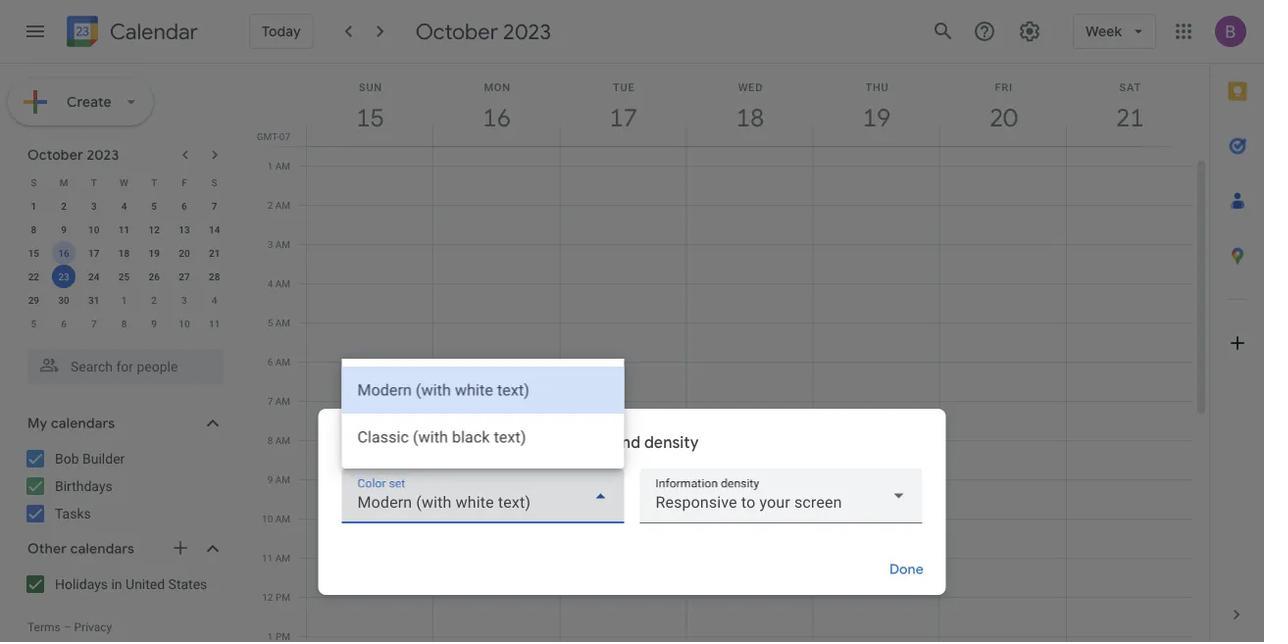 Task type: describe. For each thing, give the bounding box(es) containing it.
4 am
[[267, 278, 290, 289]]

october 2023 grid
[[19, 171, 229, 335]]

1 column header from the left
[[306, 64, 434, 146]]

6 for 6 am
[[267, 356, 273, 368]]

14 element
[[203, 218, 226, 241]]

grid containing gmt-07
[[251, 64, 1209, 642]]

holidays
[[55, 576, 108, 592]]

november 8 element
[[112, 312, 136, 335]]

done button
[[875, 546, 938, 593]]

2 t from the left
[[151, 177, 157, 188]]

states
[[168, 576, 207, 592]]

26
[[149, 271, 160, 282]]

7 cell from the left
[[1067, 127, 1193, 642]]

25 element
[[112, 265, 136, 288]]

choose your event colors, text color and density
[[342, 433, 699, 453]]

29 element
[[22, 288, 45, 312]]

25
[[118, 271, 130, 282]]

3 cell from the left
[[560, 127, 687, 642]]

november 2 element
[[142, 288, 166, 312]]

november 11 element
[[203, 312, 226, 335]]

my calendars
[[27, 415, 115, 432]]

2 s from the left
[[211, 177, 217, 188]]

6 for november 6 element
[[61, 318, 67, 330]]

18 element
[[112, 241, 136, 265]]

4 for 4 am
[[267, 278, 273, 289]]

10 for november 10 element
[[179, 318, 190, 330]]

row containing 5
[[19, 312, 229, 335]]

gmt-07
[[257, 130, 290, 142]]

0 horizontal spatial 9
[[61, 224, 67, 235]]

2 column header from the left
[[433, 64, 560, 146]]

3 column header from the left
[[559, 64, 687, 146]]

24 element
[[82, 265, 106, 288]]

14
[[209, 224, 220, 235]]

november 6 element
[[52, 312, 76, 335]]

5 column header from the left
[[813, 64, 940, 146]]

november 5 element
[[22, 312, 45, 335]]

15
[[28, 247, 39, 259]]

1 t from the left
[[91, 177, 97, 188]]

calendar
[[110, 18, 198, 46]]

w
[[120, 177, 128, 188]]

am for 11 am
[[275, 552, 290, 564]]

my calendars button
[[4, 408, 243, 439]]

30 element
[[52, 288, 76, 312]]

2 for november 2 element
[[151, 294, 157, 306]]

3 for november 3 element in the left top of the page
[[181, 294, 187, 306]]

19 element
[[142, 241, 166, 265]]

2 for 2 am
[[267, 199, 273, 211]]

29
[[28, 294, 39, 306]]

terms – privacy
[[27, 621, 112, 635]]

07
[[279, 130, 290, 142]]

28
[[209, 271, 220, 282]]

november 9 element
[[142, 312, 166, 335]]

5 for the november 5 element
[[31, 318, 36, 330]]

6 am
[[267, 356, 290, 368]]

4 column header from the left
[[686, 64, 814, 146]]

1 vertical spatial october
[[27, 146, 83, 164]]

am for 8 am
[[275, 434, 290, 446]]

holidays in united states
[[55, 576, 207, 592]]

am for 6 am
[[275, 356, 290, 368]]

other calendars
[[27, 540, 134, 558]]

0 vertical spatial october 2023
[[416, 18, 551, 45]]

other
[[27, 540, 67, 558]]

16
[[58, 247, 69, 259]]

9 for the november 9 element
[[151, 318, 157, 330]]

24
[[88, 271, 99, 282]]

builder
[[82, 451, 125, 467]]

23
[[58, 271, 69, 282]]

9 am
[[267, 474, 290, 485]]

and
[[613, 433, 641, 453]]

18
[[118, 247, 130, 259]]

november 1 element
[[112, 288, 136, 312]]

row containing 15
[[19, 241, 229, 265]]

11 for 11 am
[[262, 552, 273, 564]]

10 am
[[262, 513, 290, 525]]

terms
[[27, 621, 61, 635]]

27 element
[[173, 265, 196, 288]]

12 element
[[142, 218, 166, 241]]

6 cell from the left
[[940, 127, 1067, 642]]

1 vertical spatial october 2023
[[27, 146, 119, 164]]

0 horizontal spatial 3
[[91, 200, 97, 212]]

calendars for my calendars
[[51, 415, 115, 432]]

0 horizontal spatial 2023
[[87, 146, 119, 164]]

1 horizontal spatial 5
[[151, 200, 157, 212]]

density
[[644, 433, 699, 453]]

am for 4 am
[[275, 278, 290, 289]]

11 for "11" element
[[118, 224, 130, 235]]

november 3 element
[[173, 288, 196, 312]]

17
[[88, 247, 99, 259]]

7 am
[[267, 395, 290, 407]]

0 horizontal spatial 2
[[61, 200, 67, 212]]

21 element
[[203, 241, 226, 265]]

am for 3 am
[[275, 238, 290, 250]]

31 element
[[82, 288, 106, 312]]

3 for 3 am
[[267, 238, 273, 250]]

other calendars button
[[4, 533, 243, 565]]

1 option from the top
[[342, 367, 624, 414]]



Task type: locate. For each thing, give the bounding box(es) containing it.
2 horizontal spatial 3
[[267, 238, 273, 250]]

am down 5 am at left
[[275, 356, 290, 368]]

row containing 22
[[19, 265, 229, 288]]

3 am from the top
[[275, 238, 290, 250]]

2 vertical spatial 11
[[262, 552, 273, 564]]

1 vertical spatial 3
[[267, 238, 273, 250]]

7 inside 'element'
[[91, 318, 97, 330]]

0 vertical spatial 10
[[88, 224, 99, 235]]

tab list
[[1210, 64, 1264, 587]]

am down 2 am
[[275, 238, 290, 250]]

calendar element
[[63, 12, 198, 55]]

12
[[149, 224, 160, 235], [262, 591, 273, 603]]

2
[[267, 199, 273, 211], [61, 200, 67, 212], [151, 294, 157, 306]]

None field
[[342, 469, 624, 523], [640, 469, 922, 523], [342, 469, 624, 523], [640, 469, 922, 523]]

6 column header from the left
[[939, 64, 1067, 146]]

4 cell from the left
[[687, 127, 814, 642]]

s
[[31, 177, 37, 188], [211, 177, 217, 188]]

None search field
[[0, 341, 243, 384]]

0 horizontal spatial 8
[[31, 224, 36, 235]]

f
[[182, 177, 187, 188]]

8 down 7 am at the left of the page
[[267, 434, 273, 446]]

12 pm
[[262, 591, 290, 603]]

6 am from the top
[[275, 356, 290, 368]]

0 horizontal spatial 10
[[88, 224, 99, 235]]

13
[[179, 224, 190, 235]]

am up 6 am
[[275, 317, 290, 329]]

main drawer image
[[24, 20, 47, 43]]

am up pm
[[275, 552, 290, 564]]

2 vertical spatial 3
[[181, 294, 187, 306]]

3 am
[[267, 238, 290, 250]]

terms link
[[27, 621, 61, 635]]

am up 5 am at left
[[275, 278, 290, 289]]

choose your event colors, text color and density dialog
[[318, 359, 946, 595]]

8 am
[[267, 434, 290, 446]]

1 horizontal spatial s
[[211, 177, 217, 188]]

12 for 12
[[149, 224, 160, 235]]

11 am
[[262, 552, 290, 564]]

8 for 8 am
[[267, 434, 273, 446]]

2 horizontal spatial 4
[[267, 278, 273, 289]]

7 up '14' element at the left top
[[212, 200, 217, 212]]

1 horizontal spatial 10
[[179, 318, 190, 330]]

5 up 12 element
[[151, 200, 157, 212]]

0 horizontal spatial 1
[[31, 200, 36, 212]]

1 horizontal spatial 6
[[181, 200, 187, 212]]

4
[[121, 200, 127, 212], [267, 278, 273, 289], [212, 294, 217, 306]]

privacy link
[[74, 621, 112, 635]]

27
[[179, 271, 190, 282]]

0 vertical spatial 4
[[121, 200, 127, 212]]

4 up "11" element
[[121, 200, 127, 212]]

calendars
[[51, 415, 115, 432], [70, 540, 134, 558]]

your
[[402, 433, 436, 453]]

4 am from the top
[[275, 278, 290, 289]]

gmt-
[[257, 130, 279, 142]]

0 vertical spatial 6
[[181, 200, 187, 212]]

1 am from the top
[[275, 160, 290, 172]]

1 horizontal spatial 3
[[181, 294, 187, 306]]

11 am from the top
[[275, 552, 290, 564]]

2 cell from the left
[[434, 127, 560, 642]]

calendar heading
[[106, 18, 198, 46]]

6 down f
[[181, 200, 187, 212]]

united
[[126, 576, 165, 592]]

0 vertical spatial 8
[[31, 224, 36, 235]]

1 vertical spatial 2023
[[87, 146, 119, 164]]

bob
[[55, 451, 79, 467]]

1 horizontal spatial october 2023
[[416, 18, 551, 45]]

31
[[88, 294, 99, 306]]

1 horizontal spatial 2
[[151, 294, 157, 306]]

am for 2 am
[[275, 199, 290, 211]]

am for 10 am
[[275, 513, 290, 525]]

1 horizontal spatial october
[[416, 18, 498, 45]]

23, today element
[[52, 265, 76, 288]]

7 down 31 element
[[91, 318, 97, 330]]

1 vertical spatial 12
[[262, 591, 273, 603]]

birthdays
[[55, 478, 113, 494]]

am down 8 am
[[275, 474, 290, 485]]

2 horizontal spatial 2
[[267, 199, 273, 211]]

colors,
[[485, 433, 535, 453]]

2 horizontal spatial 1
[[267, 160, 273, 172]]

text
[[538, 433, 568, 453]]

1 down 25 element on the top of the page
[[121, 294, 127, 306]]

12 inside row
[[149, 224, 160, 235]]

november 4 element
[[203, 288, 226, 312]]

1 horizontal spatial 2023
[[503, 18, 551, 45]]

october
[[416, 18, 498, 45], [27, 146, 83, 164]]

calendars up bob builder
[[51, 415, 115, 432]]

am for 1 am
[[275, 160, 290, 172]]

6
[[181, 200, 187, 212], [61, 318, 67, 330], [267, 356, 273, 368]]

12 left pm
[[262, 591, 273, 603]]

support image
[[973, 20, 996, 43]]

11 down the november 4 element
[[209, 318, 220, 330]]

1 inside "element"
[[121, 294, 127, 306]]

tasks
[[55, 506, 91, 522]]

1 am
[[267, 160, 290, 172]]

0 horizontal spatial october
[[27, 146, 83, 164]]

grid
[[251, 64, 1209, 642]]

0 vertical spatial 9
[[61, 224, 67, 235]]

10 up "17"
[[88, 224, 99, 235]]

calendars inside "dropdown button"
[[51, 415, 115, 432]]

1 horizontal spatial 1
[[121, 294, 127, 306]]

option
[[342, 367, 624, 414], [342, 414, 624, 461]]

1 vertical spatial 11
[[209, 318, 220, 330]]

15 element
[[22, 241, 45, 265]]

october 2023
[[416, 18, 551, 45], [27, 146, 119, 164]]

8 down november 1 "element"
[[121, 318, 127, 330]]

0 horizontal spatial s
[[31, 177, 37, 188]]

am down 07
[[275, 160, 290, 172]]

pm
[[276, 591, 290, 603]]

7 for 7 am
[[267, 395, 273, 407]]

1 horizontal spatial 11
[[209, 318, 220, 330]]

9 for 9 am
[[267, 474, 273, 485]]

am
[[275, 160, 290, 172], [275, 199, 290, 211], [275, 238, 290, 250], [275, 278, 290, 289], [275, 317, 290, 329], [275, 356, 290, 368], [275, 395, 290, 407], [275, 434, 290, 446], [275, 474, 290, 485], [275, 513, 290, 525], [275, 552, 290, 564]]

2 vertical spatial 6
[[267, 356, 273, 368]]

10 element
[[82, 218, 106, 241]]

22 element
[[22, 265, 45, 288]]

color
[[571, 433, 609, 453]]

am up 8 am
[[275, 395, 290, 407]]

7
[[212, 200, 217, 212], [91, 318, 97, 330], [267, 395, 273, 407]]

9 down november 2 element
[[151, 318, 157, 330]]

row containing s
[[19, 171, 229, 194]]

2 vertical spatial 4
[[212, 294, 217, 306]]

november 10 element
[[173, 312, 196, 335]]

3 up 10 element
[[91, 200, 97, 212]]

11 element
[[112, 218, 136, 241]]

11 up 18
[[118, 224, 130, 235]]

9 up 16 'element'
[[61, 224, 67, 235]]

today
[[262, 23, 301, 40]]

0 vertical spatial october
[[416, 18, 498, 45]]

s right f
[[211, 177, 217, 188]]

21
[[209, 247, 220, 259]]

today button
[[249, 14, 314, 49]]

row containing 1
[[19, 194, 229, 218]]

2 option from the top
[[342, 414, 624, 461]]

row group containing 1
[[19, 194, 229, 335]]

10
[[88, 224, 99, 235], [179, 318, 190, 330], [262, 513, 273, 525]]

m
[[60, 177, 68, 188]]

cell
[[307, 127, 434, 642], [434, 127, 560, 642], [560, 127, 687, 642], [687, 127, 814, 642], [814, 127, 940, 642], [940, 127, 1067, 642], [1067, 127, 1193, 642]]

in
[[111, 576, 122, 592]]

3 down 2 am
[[267, 238, 273, 250]]

2 horizontal spatial 8
[[267, 434, 273, 446]]

1
[[267, 160, 273, 172], [31, 200, 36, 212], [121, 294, 127, 306]]

1 vertical spatial 10
[[179, 318, 190, 330]]

5 for 5 am
[[267, 317, 273, 329]]

16 cell
[[49, 241, 79, 265]]

8 am from the top
[[275, 434, 290, 446]]

done
[[889, 561, 924, 578]]

0 vertical spatial 7
[[212, 200, 217, 212]]

20
[[179, 247, 190, 259]]

2023
[[503, 18, 551, 45], [87, 146, 119, 164]]

0 vertical spatial 2023
[[503, 18, 551, 45]]

2 horizontal spatial 6
[[267, 356, 273, 368]]

–
[[63, 621, 71, 635]]

1 horizontal spatial 7
[[212, 200, 217, 212]]

10 am from the top
[[275, 513, 290, 525]]

0 horizontal spatial t
[[91, 177, 97, 188]]

am down 9 am
[[275, 513, 290, 525]]

2 vertical spatial 8
[[267, 434, 273, 446]]

am up 9 am
[[275, 434, 290, 446]]

2 am from the top
[[275, 199, 290, 211]]

calendars for other calendars
[[70, 540, 134, 558]]

1 vertical spatial calendars
[[70, 540, 134, 558]]

privacy
[[74, 621, 112, 635]]

10 down november 3 element in the left top of the page
[[179, 318, 190, 330]]

11 for november 11 element
[[209, 318, 220, 330]]

3 down "27" element
[[181, 294, 187, 306]]

2 horizontal spatial 5
[[267, 317, 273, 329]]

9 am from the top
[[275, 474, 290, 485]]

1 for november 1 "element"
[[121, 294, 127, 306]]

2 horizontal spatial 10
[[262, 513, 273, 525]]

2 am
[[267, 199, 290, 211]]

3
[[91, 200, 97, 212], [267, 238, 273, 250], [181, 294, 187, 306]]

calendars inside dropdown button
[[70, 540, 134, 558]]

7 column header from the left
[[1066, 64, 1193, 146]]

0 vertical spatial 11
[[118, 224, 130, 235]]

calendars up in on the left of page
[[70, 540, 134, 558]]

30
[[58, 294, 69, 306]]

2 vertical spatial 10
[[262, 513, 273, 525]]

1 horizontal spatial 4
[[212, 294, 217, 306]]

november 7 element
[[82, 312, 106, 335]]

1 cell from the left
[[307, 127, 434, 642]]

2 horizontal spatial 11
[[262, 552, 273, 564]]

am for 9 am
[[275, 474, 290, 485]]

t
[[91, 177, 97, 188], [151, 177, 157, 188]]

my
[[27, 415, 47, 432]]

row
[[298, 127, 1194, 642], [19, 171, 229, 194], [19, 194, 229, 218], [19, 218, 229, 241], [19, 241, 229, 265], [19, 265, 229, 288], [19, 288, 229, 312], [19, 312, 229, 335]]

0 horizontal spatial 12
[[149, 224, 160, 235]]

6 down 30 element at the left top of the page
[[61, 318, 67, 330]]

16 element
[[52, 241, 76, 265]]

t left f
[[151, 177, 157, 188]]

1 vertical spatial 1
[[31, 200, 36, 212]]

2 down 26 element
[[151, 294, 157, 306]]

2 down m
[[61, 200, 67, 212]]

my calendars list
[[4, 443, 243, 530]]

0 vertical spatial 1
[[267, 160, 273, 172]]

11
[[118, 224, 130, 235], [209, 318, 220, 330], [262, 552, 273, 564]]

17 element
[[82, 241, 106, 265]]

2 vertical spatial 7
[[267, 395, 273, 407]]

5 cell from the left
[[814, 127, 940, 642]]

23 cell
[[49, 265, 79, 288]]

0 horizontal spatial 5
[[31, 318, 36, 330]]

1 down gmt-
[[267, 160, 273, 172]]

5 am
[[267, 317, 290, 329]]

9 up 10 am
[[267, 474, 273, 485]]

5
[[151, 200, 157, 212], [267, 317, 273, 329], [31, 318, 36, 330]]

9
[[61, 224, 67, 235], [151, 318, 157, 330], [267, 474, 273, 485]]

0 vertical spatial 3
[[91, 200, 97, 212]]

11 down 10 am
[[262, 552, 273, 564]]

8 for november 8 element
[[121, 318, 127, 330]]

10 up 11 am
[[262, 513, 273, 525]]

2 vertical spatial 1
[[121, 294, 127, 306]]

row group
[[19, 194, 229, 335]]

1 horizontal spatial t
[[151, 177, 157, 188]]

0 horizontal spatial 4
[[121, 200, 127, 212]]

1 s from the left
[[31, 177, 37, 188]]

row containing 8
[[19, 218, 229, 241]]

1 vertical spatial 8
[[121, 318, 127, 330]]

0 horizontal spatial 7
[[91, 318, 97, 330]]

1 vertical spatial 4
[[267, 278, 273, 289]]

1 vertical spatial 9
[[151, 318, 157, 330]]

0 vertical spatial calendars
[[51, 415, 115, 432]]

2 horizontal spatial 7
[[267, 395, 273, 407]]

am for 5 am
[[275, 317, 290, 329]]

6 down 5 am at left
[[267, 356, 273, 368]]

t right m
[[91, 177, 97, 188]]

row containing 29
[[19, 288, 229, 312]]

7 down 6 am
[[267, 395, 273, 407]]

7 am from the top
[[275, 395, 290, 407]]

19
[[149, 247, 160, 259]]

0 horizontal spatial 6
[[61, 318, 67, 330]]

2 up 3 am
[[267, 199, 273, 211]]

event
[[440, 433, 481, 453]]

color set list box
[[342, 359, 624, 469]]

bob builder
[[55, 451, 125, 467]]

26 element
[[142, 265, 166, 288]]

5 up 6 am
[[267, 317, 273, 329]]

1 vertical spatial 6
[[61, 318, 67, 330]]

12 for 12 pm
[[262, 591, 273, 603]]

22
[[28, 271, 39, 282]]

s left m
[[31, 177, 37, 188]]

2 horizontal spatial 9
[[267, 474, 273, 485]]

8
[[31, 224, 36, 235], [121, 318, 127, 330], [267, 434, 273, 446]]

1 horizontal spatial 12
[[262, 591, 273, 603]]

20 element
[[173, 241, 196, 265]]

1 horizontal spatial 8
[[121, 318, 127, 330]]

8 up 15 element
[[31, 224, 36, 235]]

column header
[[306, 64, 434, 146], [433, 64, 560, 146], [559, 64, 687, 146], [686, 64, 814, 146], [813, 64, 940, 146], [939, 64, 1067, 146], [1066, 64, 1193, 146]]

10 for 10 element
[[88, 224, 99, 235]]

4 down 3 am
[[267, 278, 273, 289]]

1 up 15 element
[[31, 200, 36, 212]]

5 down 29 element at the left top
[[31, 318, 36, 330]]

0 horizontal spatial 11
[[118, 224, 130, 235]]

0 vertical spatial 12
[[149, 224, 160, 235]]

4 for the november 4 element
[[212, 294, 217, 306]]

7 for november 7 'element'
[[91, 318, 97, 330]]

choose
[[342, 433, 399, 453]]

am for 7 am
[[275, 395, 290, 407]]

1 vertical spatial 7
[[91, 318, 97, 330]]

28 element
[[203, 265, 226, 288]]

1 horizontal spatial 9
[[151, 318, 157, 330]]

2 vertical spatial 9
[[267, 474, 273, 485]]

13 element
[[173, 218, 196, 241]]

1 for 1 am
[[267, 160, 273, 172]]

0 horizontal spatial october 2023
[[27, 146, 119, 164]]

12 up 19
[[149, 224, 160, 235]]

4 up november 11 element
[[212, 294, 217, 306]]

10 for 10 am
[[262, 513, 273, 525]]

am up 3 am
[[275, 199, 290, 211]]

5 am from the top
[[275, 317, 290, 329]]



Task type: vqa. For each thing, say whether or not it's contained in the screenshot.


